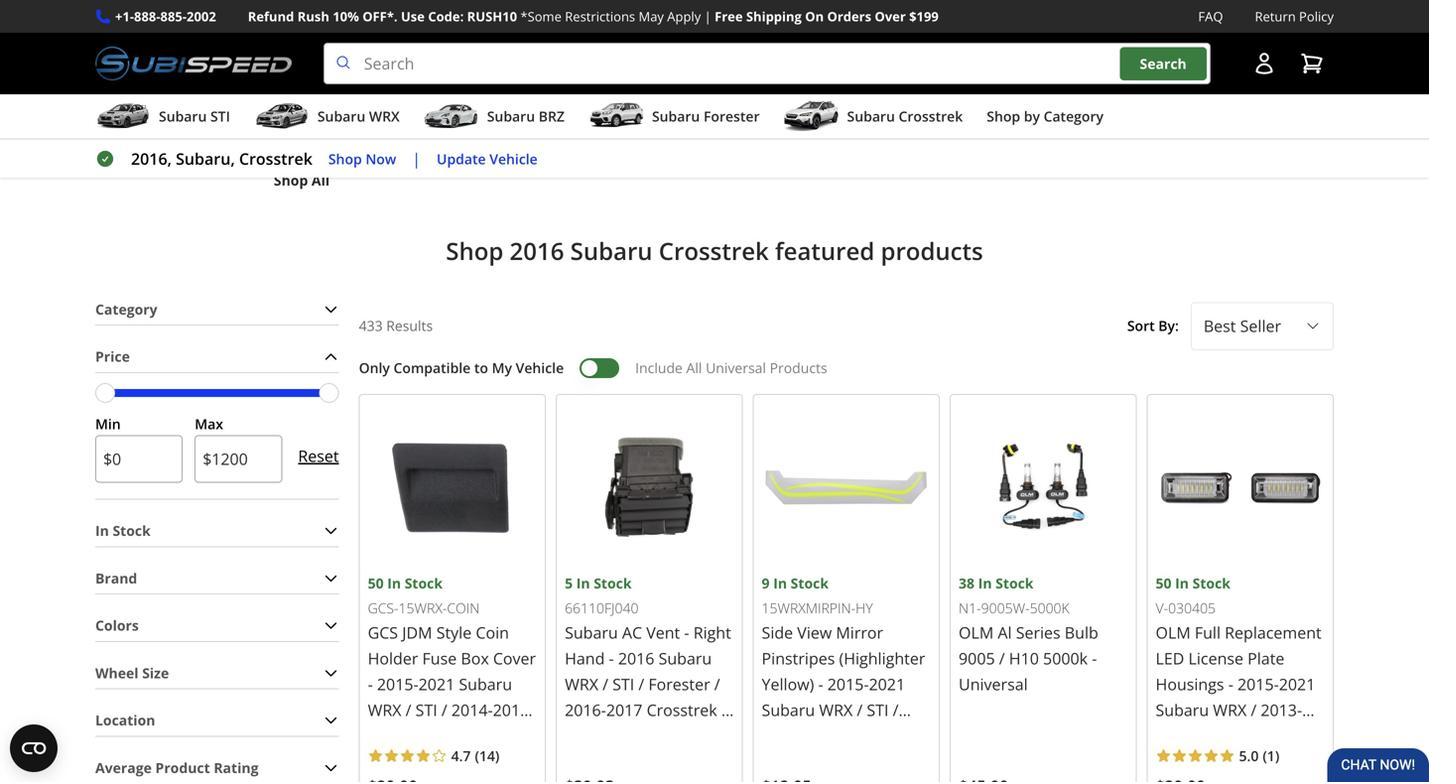 Task type: locate. For each thing, give the bounding box(es) containing it.
in right 38
[[978, 573, 992, 592]]

february
[[427, 71, 489, 90]]

Select... button
[[1191, 302, 1334, 350]]

2014- inside 50 in stock v-030405 olm full replacement led license plate housings - 2015-2021 subaru wrx / 2013- 2020 brz / 2014-2018 forester / 2016-2021 crosstrek / 201
[[1240, 725, 1281, 746]]

all down garage
[[931, 126, 949, 145]]

min
[[95, 414, 121, 433]]

in right 9
[[773, 573, 787, 592]]

0 vertical spatial brz
[[539, 107, 565, 126]]

2020 inside 50 in stock gcs-15wrx-coin gcs jdm style coin holder fuse box cover - 2015-2021 subaru wrx / sti / 2014-2018 forester / 2013-2017 crosstrek / 2017-2020 impreza
[[494, 751, 530, 772]]

olm up led
[[1156, 622, 1191, 643]]

vehicle
[[490, 149, 538, 168], [516, 358, 564, 377]]

box
[[461, 647, 489, 669]]

) for 2021
[[1275, 746, 1280, 765]]

0 vertical spatial universal
[[706, 358, 766, 377]]

2 ) from the left
[[1275, 746, 1280, 765]]

stock up 15wrx-
[[405, 573, 443, 592]]

2016
[[510, 235, 564, 267], [618, 647, 655, 669], [606, 725, 643, 746]]

forester down holder
[[368, 725, 430, 746]]

2017 inside 50 in stock gcs-15wrx-coin gcs jdm style coin holder fuse box cover - 2015-2021 subaru wrx / sti / 2014-2018 forester / 2013-2017 crosstrek / 2017-2020 impreza
[[485, 725, 521, 746]]

brz inside 50 in stock v-030405 olm full replacement led license plate housings - 2015-2021 subaru wrx / 2013- 2020 brz / 2014-2018 forester / 2016-2021 crosstrek / 201
[[1196, 725, 1226, 746]]

2021 inside 9 in stock 15wrxmirpin-hy side view mirror pinstripes (highlighter yellow) - 2015-2021 subaru wrx / sti / 2013-2017 crosstrek
[[869, 673, 905, 695]]

subaru wrx button
[[254, 98, 400, 138]]

shop inside dropdown button
[[987, 107, 1021, 126]]

0 horizontal spatial new
[[493, 71, 524, 90]]

2013- inside 50 in stock gcs-15wrx-coin gcs jdm style coin holder fuse box cover - 2015-2021 subaru wrx / sti / 2014-2018 forester / 2013-2017 crosstrek / 2017-2020 impreza
[[444, 725, 485, 746]]

1 horizontal spatial )
[[1275, 746, 1280, 765]]

1 vertical spatial 2014-
[[1240, 725, 1281, 746]]

2 horizontal spatial 2017
[[803, 725, 840, 746]]

2015- down holder
[[377, 673, 419, 695]]

2 vertical spatial 2016
[[606, 725, 643, 746]]

gcs jdm style coin holder fuse box cover - 2015-2021 subaru wrx / sti / 2014-2018 forester / 2013-2017 crosstrek / 2017-2020 impreza image
[[368, 403, 537, 572]]

all right include
[[686, 358, 702, 377]]

2017 for 2013-
[[803, 725, 840, 746]]

price button
[[95, 342, 339, 372]]

in inside dropdown button
[[95, 521, 109, 540]]

2016- inside 50 in stock v-030405 olm full replacement led license plate housings - 2015-2021 subaru wrx / 2013- 2020 brz / 2014-2018 forester / 2016-2021 crosstrek / 201
[[1232, 751, 1273, 772]]

0 vertical spatial |
[[704, 7, 711, 25]]

1 vertical spatial shop all link
[[274, 169, 330, 192]]

2017 up 14
[[485, 725, 521, 746]]

- down 'license'
[[1229, 673, 1234, 695]]

brz left 5.0
[[1196, 725, 1226, 746]]

0 horizontal spatial )
[[495, 746, 500, 765]]

update
[[437, 149, 486, 168]]

return policy link
[[1255, 6, 1334, 27]]

) right 5.0
[[1275, 746, 1280, 765]]

50 up the gcs-
[[368, 573, 384, 592]]

2017 inside 9 in stock 15wrxmirpin-hy side view mirror pinstripes (highlighter yellow) - 2015-2021 subaru wrx / sti / 2013-2017 crosstrek
[[803, 725, 840, 746]]

wrx inside 50 in stock v-030405 olm full replacement led license plate housings - 2015-2021 subaru wrx / 2013- 2020 brz / 2014-2018 forester / 2016-2021 crosstrek / 201
[[1213, 699, 1247, 720]]

- down bulb
[[1092, 647, 1097, 669]]

1 vertical spatial impreza
[[368, 776, 428, 782]]

1 horizontal spatial |
[[704, 7, 711, 25]]

product
[[155, 758, 210, 777]]

2018 inside 50 in stock gcs-15wrx-coin gcs jdm style coin holder fuse box cover - 2015-2021 subaru wrx / sti / 2014-2018 forester / 2013-2017 crosstrek / 2017-2020 impreza
[[493, 699, 529, 720]]

2015- down (highlighter
[[828, 673, 869, 695]]

- down holder
[[368, 673, 373, 695]]

stock inside 9 in stock 15wrxmirpin-hy side view mirror pinstripes (highlighter yellow) - 2015-2021 subaru wrx / sti / 2013-2017 crosstrek
[[791, 573, 829, 592]]

0 horizontal spatial brz
[[539, 107, 565, 126]]

| right now
[[412, 148, 421, 169]]

vehicle down subaru brz
[[490, 149, 538, 168]]

2017 down yellow)
[[803, 725, 840, 746]]

brz
[[539, 107, 565, 126], [1196, 725, 1226, 746]]

impreza inside 50 in stock gcs-15wrx-coin gcs jdm style coin holder fuse box cover - 2015-2021 subaru wrx / sti / 2014-2018 forester / 2013-2017 crosstrek / 2017-2020 impreza
[[368, 776, 428, 782]]

shop inside the "suspension chassis bracing suspension linkage steering shop all"
[[274, 171, 308, 190]]

forester inside 5 in stock 66110fj040 subaru ac vent - right hand - 2016 subaru wrx / sti / forester / 2016-2017 crosstrek / 2015-2016 impreza
[[649, 673, 710, 695]]

stock up 15wrxmirpin-
[[791, 573, 829, 592]]

1 horizontal spatial 2017
[[606, 699, 643, 720]]

888-
[[134, 7, 160, 25]]

0 horizontal spatial 2016-
[[565, 699, 606, 720]]

2014- down plate at bottom right
[[1240, 725, 1281, 746]]

5
[[565, 573, 573, 592]]

stock inside 50 in stock gcs-15wrx-coin gcs jdm style coin holder fuse box cover - 2015-2021 subaru wrx / sti / 2014-2018 forester / 2013-2017 crosstrek / 2017-2020 impreza
[[405, 573, 443, 592]]

2020 down housings
[[1156, 725, 1192, 746]]

extra savings
[[1081, 71, 1174, 90]]

a subaru crosstrek thumbnail image image
[[784, 101, 839, 131]]

2 horizontal spatial 2013-
[[1261, 699, 1302, 720]]

1 vertical spatial 2020
[[494, 751, 530, 772]]

wrx down housings
[[1213, 699, 1247, 720]]

shop for shop by category
[[987, 107, 1021, 126]]

by:
[[1159, 316, 1179, 335]]

suspension chassis bracing suspension linkage steering shop all
[[238, 71, 366, 190]]

max
[[195, 414, 223, 433]]

2018 for 2021
[[1281, 725, 1317, 746]]

olm down the n1- in the right of the page
[[959, 622, 994, 643]]

in up '030405'
[[1175, 573, 1189, 592]]

forester inside 50 in stock gcs-15wrx-coin gcs jdm style coin holder fuse box cover - 2015-2021 subaru wrx / sti / 2014-2018 forester / 2013-2017 crosstrek / 2017-2020 impreza
[[368, 725, 430, 746]]

new inside "link"
[[493, 71, 524, 90]]

0 vertical spatial shop all link
[[893, 124, 949, 147]]

only compatible to my vehicle
[[359, 358, 564, 377]]

shop down steering "link"
[[274, 171, 308, 190]]

in inside 5 in stock 66110fj040 subaru ac vent - right hand - 2016 subaru wrx / sti / forester / 2016-2017 crosstrek / 2015-2016 impreza
[[576, 573, 590, 592]]

in up the gcs-
[[387, 573, 401, 592]]

) right 2017-
[[495, 746, 500, 765]]

50 inside 50 in stock v-030405 olm full replacement led license plate housings - 2015-2021 subaru wrx / 2013- 2020 brz / 2014-2018 forester / 2016-2021 crosstrek / 201
[[1156, 573, 1172, 592]]

) for 2017
[[495, 746, 500, 765]]

2 vertical spatial all
[[686, 358, 702, 377]]

sti down ac
[[613, 673, 634, 695]]

1 horizontal spatial 2020
[[1156, 725, 1192, 746]]

universal
[[706, 358, 766, 377], [959, 673, 1028, 695]]

suspension up chassis bracing link
[[262, 71, 341, 90]]

1 vertical spatial universal
[[959, 673, 1028, 695]]

in inside 38 in stock n1-9005w-5000k olm al series bulb 9005 / h10 5000k - universal
[[978, 573, 992, 592]]

1 vertical spatial brz
[[1196, 725, 1226, 746]]

universal right include
[[706, 358, 766, 377]]

0 horizontal spatial products
[[528, 71, 590, 90]]

wrx down pinstripes
[[819, 699, 853, 720]]

wrx inside 5 in stock 66110fj040 subaru ac vent - right hand - 2016 subaru wrx / sti / forester / 2016-2017 crosstrek / 2015-2016 impreza
[[565, 673, 599, 695]]

1 horizontal spatial impreza
[[647, 725, 707, 746]]

2013- up 1 on the right of page
[[1261, 699, 1302, 720]]

0 horizontal spatial all
[[312, 171, 330, 190]]

1 horizontal spatial olm
[[1156, 622, 1191, 643]]

0 horizontal spatial shop all link
[[274, 169, 330, 192]]

in up brand
[[95, 521, 109, 540]]

0 horizontal spatial impreza
[[368, 776, 428, 782]]

stock up brand
[[113, 521, 151, 540]]

in inside 50 in stock v-030405 olm full replacement led license plate housings - 2015-2021 subaru wrx / 2013- 2020 brz / 2014-2018 forester / 2016-2021 crosstrek / 201
[[1175, 573, 1189, 592]]

1 vertical spatial 2016-
[[1232, 751, 1273, 772]]

shop down linkage
[[328, 149, 362, 168]]

vehicle right 'my'
[[516, 358, 564, 377]]

1 horizontal spatial shop all link
[[893, 124, 949, 147]]

0 horizontal spatial 2017
[[485, 725, 521, 746]]

a subaru wrx thumbnail image image
[[254, 101, 310, 131]]

1 ( from the left
[[475, 746, 479, 765]]

1 vertical spatial 2018
[[1281, 725, 1317, 746]]

sort
[[1127, 316, 1155, 335]]

shop all link down steering "link"
[[274, 169, 330, 192]]

1 horizontal spatial 2014-
[[1240, 725, 1281, 746]]

in inside 50 in stock gcs-15wrx-coin gcs jdm style coin holder fuse box cover - 2015-2021 subaru wrx / sti / 2014-2018 forester / 2013-2017 crosstrek / 2017-2020 impreza
[[387, 573, 401, 592]]

sti down (highlighter
[[867, 699, 889, 720]]

2014- inside 50 in stock gcs-15wrx-coin gcs jdm style coin holder fuse box cover - 2015-2021 subaru wrx / sti / 2014-2018 forester / 2013-2017 crosstrek / 2017-2020 impreza
[[452, 699, 493, 720]]

sort by:
[[1127, 316, 1179, 335]]

in for gcs jdm style coin holder fuse box cover - 2015-2021 subaru wrx / sti / 2014-2018 forester / 2013-2017 crosstrek / 2017-2020 impreza
[[387, 573, 401, 592]]

2021 inside 50 in stock gcs-15wrx-coin gcs jdm style coin holder fuse box cover - 2015-2021 subaru wrx / sti / 2014-2018 forester / 2013-2017 crosstrek / 2017-2020 impreza
[[419, 673, 455, 695]]

2021 down fuse
[[419, 673, 455, 695]]

50 up v-
[[1156, 573, 1172, 592]]

shop all link for shop
[[893, 124, 949, 147]]

shop all link down the garage link
[[893, 124, 949, 147]]

shop now
[[328, 149, 396, 168]]

subaru,
[[176, 148, 235, 169]]

suspension linkage link
[[238, 118, 366, 141]]

subaru inside 9 in stock 15wrxmirpin-hy side view mirror pinstripes (highlighter yellow) - 2015-2021 subaru wrx / sti / 2013-2017 crosstrek
[[762, 699, 815, 720]]

2 50 from the left
[[1156, 573, 1172, 592]]

2013-
[[1261, 699, 1302, 720], [444, 725, 485, 746], [762, 725, 803, 746]]

all down steering "link"
[[312, 171, 330, 190]]

sti down fuse
[[416, 699, 437, 720]]

2020 right 4.7
[[494, 751, 530, 772]]

wrx inside 9 in stock 15wrxmirpin-hy side view mirror pinstripes (highlighter yellow) - 2015-2021 subaru wrx / sti / 2013-2017 crosstrek
[[819, 699, 853, 720]]

in for olm full replacement led license plate housings - 2015-2021 subaru wrx / 2013- 2020 brz / 2014-2018 forester / 2016-2021 crosstrek / 201
[[1175, 573, 1189, 592]]

average product rating
[[95, 758, 259, 777]]

1 new from the left
[[493, 71, 524, 90]]

$199
[[909, 7, 939, 25]]

stock for subaru ac vent - right hand - 2016 subaru wrx / sti / forester / 2016-2017 crosstrek / 2015-2016 impreza
[[594, 573, 632, 592]]

in stock
[[95, 521, 151, 540]]

olm
[[959, 622, 994, 643], [1156, 622, 1191, 643]]

1 olm from the left
[[959, 622, 994, 643]]

2016,
[[131, 148, 172, 169]]

stock for olm al series bulb 9005 / h10 5000k - universal
[[996, 573, 1034, 592]]

5000k
[[1030, 599, 1070, 617]]

(highlighter
[[839, 647, 925, 669]]

a subaru forester thumbnail image image
[[589, 101, 644, 131]]

all inside lifestyle the garage shop all
[[931, 126, 949, 145]]

2014- for subaru
[[452, 699, 493, 720]]

2015- down plate at bottom right
[[1238, 673, 1279, 695]]

- right hand
[[609, 647, 614, 669]]

0 horizontal spatial olm
[[959, 622, 994, 643]]

( right 4.7
[[475, 746, 479, 765]]

wrx down holder
[[368, 699, 401, 720]]

stock up 66110fj040
[[594, 573, 632, 592]]

50 inside 50 in stock gcs-15wrx-coin gcs jdm style coin holder fuse box cover - 2015-2021 subaru wrx / sti / 2014-2018 forester / 2013-2017 crosstrek / 2017-2020 impreza
[[368, 573, 384, 592]]

new up subaru brz
[[493, 71, 524, 90]]

al
[[998, 622, 1012, 643]]

universal down 9005
[[959, 673, 1028, 695]]

2 new from the left
[[666, 71, 698, 90]]

2016, subaru, crosstrek
[[131, 148, 313, 169]]

suspension down chassis
[[238, 120, 312, 139]]

2013- down yellow)
[[762, 725, 803, 746]]

5000k
[[1043, 647, 1088, 669]]

50 in stock gcs-15wrx-coin gcs jdm style coin holder fuse box cover - 2015-2021 subaru wrx / sti / 2014-2018 forester / 2013-2017 crosstrek / 2017-2020 impreza
[[368, 573, 536, 782]]

1 horizontal spatial 50
[[1156, 573, 1172, 592]]

wrx up now
[[369, 107, 400, 126]]

2018 right 1 on the right of page
[[1281, 725, 1317, 746]]

66110fj040
[[565, 599, 639, 617]]

stock up the 9005w-
[[996, 573, 1034, 592]]

in for side view mirror pinstripes (highlighter yellow) - 2015-2021 subaru wrx / sti / 2013-2017 crosstrek
[[773, 573, 787, 592]]

products
[[528, 71, 590, 90], [701, 71, 763, 90], [770, 358, 828, 377]]

shop by category
[[987, 107, 1104, 126]]

brand
[[95, 569, 137, 588]]

stock inside 38 in stock n1-9005w-5000k olm al series bulb 9005 / h10 5000k - universal
[[996, 573, 1034, 592]]

forester inside 50 in stock v-030405 olm full replacement led license plate housings - 2015-2021 subaru wrx / 2013- 2020 brz / 2014-2018 forester / 2016-2021 crosstrek / 201
[[1156, 751, 1218, 772]]

n1-
[[959, 599, 981, 617]]

vent
[[646, 622, 680, 643]]

0 vertical spatial all
[[931, 126, 949, 145]]

885-
[[160, 7, 187, 25]]

1 vertical spatial all
[[312, 171, 330, 190]]

1 horizontal spatial all
[[686, 358, 702, 377]]

- inside 9 in stock 15wrxmirpin-hy side view mirror pinstripes (highlighter yellow) - 2015-2021 subaru wrx / sti / 2013-2017 crosstrek
[[818, 673, 823, 695]]

search button
[[1120, 47, 1207, 80]]

2015- inside 50 in stock gcs-15wrx-coin gcs jdm style coin holder fuse box cover - 2015-2021 subaru wrx / sti / 2014-2018 forester / 2013-2017 crosstrek / 2017-2020 impreza
[[377, 673, 419, 695]]

2013- up 4.7
[[444, 725, 485, 746]]

wrx down hand
[[565, 673, 599, 695]]

2015- down hand
[[565, 725, 606, 746]]

side view mirror pinstripes (highlighter yellow) - 2015-2021 subaru wrx / sti / 2013-2017 crosstrek image
[[762, 403, 931, 572]]

now
[[366, 149, 396, 168]]

2017 inside 5 in stock 66110fj040 subaru ac vent - right hand - 2016 subaru wrx / sti / forester / 2016-2017 crosstrek / 2015-2016 impreza
[[606, 699, 643, 720]]

shop 2016 subaru crosstrek featured products
[[446, 235, 983, 267]]

)
[[495, 746, 500, 765], [1275, 746, 1280, 765]]

0 vertical spatial 2020
[[1156, 725, 1192, 746]]

1 horizontal spatial universal
[[959, 673, 1028, 695]]

brz down february new products
[[539, 107, 565, 126]]

in right 5
[[576, 573, 590, 592]]

rush
[[298, 7, 329, 25]]

2018 down cover
[[493, 699, 529, 720]]

0 vertical spatial 2016-
[[565, 699, 606, 720]]

2018 inside 50 in stock v-030405 olm full replacement led license plate housings - 2015-2021 subaru wrx / 2013- 2020 brz / 2014-2018 forester / 2016-2021 crosstrek / 201
[[1281, 725, 1317, 746]]

1 horizontal spatial (
[[1263, 746, 1267, 765]]

shop left by
[[987, 107, 1021, 126]]

shop down 'update vehicle' button
[[446, 235, 504, 267]]

new up subaru forester dropdown button
[[666, 71, 698, 90]]

1 horizontal spatial 2018
[[1281, 725, 1317, 746]]

rating
[[214, 758, 259, 777]]

1 horizontal spatial new
[[666, 71, 698, 90]]

replacement
[[1225, 622, 1322, 643]]

( right 5.0
[[1263, 746, 1267, 765]]

0 horizontal spatial 2014-
[[452, 699, 493, 720]]

+1-888-885-2002
[[115, 7, 216, 25]]

2 ( from the left
[[1263, 746, 1267, 765]]

2 horizontal spatial all
[[931, 126, 949, 145]]

2013- inside 9 in stock 15wrxmirpin-hy side view mirror pinstripes (highlighter yellow) - 2015-2021 subaru wrx / sti / 2013-2017 crosstrek
[[762, 725, 803, 746]]

1 horizontal spatial brz
[[1196, 725, 1226, 746]]

forester down vent
[[649, 673, 710, 695]]

subaru forester button
[[589, 98, 760, 138]]

in inside 9 in stock 15wrxmirpin-hy side view mirror pinstripes (highlighter yellow) - 2015-2021 subaru wrx / sti / 2013-2017 crosstrek
[[773, 573, 787, 592]]

0 horizontal spatial 2018
[[493, 699, 529, 720]]

products inside "link"
[[528, 71, 590, 90]]

february new products link
[[427, 62, 590, 90]]

stock inside 50 in stock v-030405 olm full replacement led license plate housings - 2015-2021 subaru wrx / 2013- 2020 brz / 2014-2018 forester / 2016-2021 crosstrek / 201
[[1193, 573, 1231, 592]]

gcs
[[368, 622, 398, 643]]

shop all link
[[893, 124, 949, 147], [274, 169, 330, 192]]

shop
[[987, 107, 1021, 126], [893, 126, 927, 145], [328, 149, 362, 168], [274, 171, 308, 190], [446, 235, 504, 267]]

2020 inside 50 in stock v-030405 olm full replacement led license plate housings - 2015-2021 subaru wrx / 2013- 2020 brz / 2014-2018 forester / 2016-2021 crosstrek / 201
[[1156, 725, 1192, 746]]

1 vertical spatial 2016
[[618, 647, 655, 669]]

0 vertical spatial impreza
[[647, 725, 707, 746]]

stock up '030405'
[[1193, 573, 1231, 592]]

+1-
[[115, 7, 134, 25]]

brand button
[[95, 563, 339, 594]]

2017-
[[453, 751, 494, 772]]

0 vertical spatial suspension
[[262, 71, 341, 90]]

1 50 from the left
[[368, 573, 384, 592]]

sti up '2016, subaru, crosstrek'
[[210, 107, 230, 126]]

0 vertical spatial 2014-
[[452, 699, 493, 720]]

faq link
[[1198, 6, 1223, 27]]

search input field
[[323, 43, 1211, 84]]

return
[[1255, 7, 1296, 25]]

0 vertical spatial vehicle
[[490, 149, 538, 168]]

- right yellow)
[[818, 673, 823, 695]]

0 horizontal spatial 2013-
[[444, 725, 485, 746]]

0 horizontal spatial (
[[475, 746, 479, 765]]

coin
[[476, 622, 509, 643]]

subaru inside 50 in stock gcs-15wrx-coin gcs jdm style coin holder fuse box cover - 2015-2021 subaru wrx / sti / 2014-2018 forester / 2013-2017 crosstrek / 2017-2020 impreza
[[459, 673, 512, 695]]

location button
[[95, 705, 339, 736]]

2 olm from the left
[[1156, 622, 1191, 643]]

0 vertical spatial 2016
[[510, 235, 564, 267]]

my
[[492, 358, 512, 377]]

2021 down (highlighter
[[869, 673, 905, 695]]

impreza inside 5 in stock 66110fj040 subaru ac vent - right hand - 2016 subaru wrx / sti / forester / 2016-2017 crosstrek / 2015-2016 impreza
[[647, 725, 707, 746]]

-
[[684, 622, 689, 643], [609, 647, 614, 669], [1092, 647, 1097, 669], [368, 673, 373, 695], [818, 673, 823, 695], [1229, 673, 1234, 695]]

( for 2013-
[[475, 746, 479, 765]]

0 vertical spatial 2018
[[493, 699, 529, 720]]

shop down the garage link
[[893, 126, 927, 145]]

0 horizontal spatial 2020
[[494, 751, 530, 772]]

the
[[884, 97, 908, 116]]

on
[[805, 7, 824, 25]]

linkage
[[316, 120, 366, 139]]

suspension
[[262, 71, 341, 90], [238, 120, 312, 139]]

a subaru sti thumbnail image image
[[95, 101, 151, 131]]

1 horizontal spatial 2013-
[[762, 725, 803, 746]]

forester
[[704, 107, 760, 126], [649, 673, 710, 695], [368, 725, 430, 746], [1156, 751, 1218, 772]]

0 horizontal spatial 50
[[368, 573, 384, 592]]

in stock button
[[95, 516, 339, 546]]

2017 down ac
[[606, 699, 643, 720]]

subaru inside 50 in stock v-030405 olm full replacement led license plate housings - 2015-2021 subaru wrx / 2013- 2020 brz / 2014-2018 forester / 2016-2021 crosstrek / 201
[[1156, 699, 1209, 720]]

forester down new products
[[704, 107, 760, 126]]

stock inside 5 in stock 66110fj040 subaru ac vent - right hand - 2016 subaru wrx / sti / forester / 2016-2017 crosstrek / 2015-2016 impreza
[[594, 573, 632, 592]]

license
[[1189, 647, 1244, 669]]

forester left 5.0
[[1156, 751, 1218, 772]]

location
[[95, 711, 155, 730]]

extra savings link
[[1081, 62, 1174, 90]]

1 horizontal spatial 2016-
[[1232, 751, 1273, 772]]

2014- up 4.7 ( 14 )
[[452, 699, 493, 720]]

1 vertical spatial suspension
[[238, 120, 312, 139]]

| left free
[[704, 7, 711, 25]]

sti inside 5 in stock 66110fj040 subaru ac vent - right hand - 2016 subaru wrx / sti / forester / 2016-2017 crosstrek / 2015-2016 impreza
[[613, 673, 634, 695]]

1 vertical spatial |
[[412, 148, 421, 169]]

1 ) from the left
[[495, 746, 500, 765]]



Task type: describe. For each thing, give the bounding box(es) containing it.
4.7 ( 14 )
[[451, 746, 500, 765]]

select... image
[[1305, 318, 1321, 334]]

universal inside 38 in stock n1-9005w-5000k olm al series bulb 9005 / h10 5000k - universal
[[959, 673, 1028, 695]]

subaru sti button
[[95, 98, 230, 138]]

9005w-
[[981, 599, 1030, 617]]

lifestyle
[[892, 71, 951, 90]]

chassis bracing link
[[238, 96, 366, 118]]

2021 right 5.0
[[1273, 751, 1310, 772]]

cover
[[493, 647, 536, 669]]

50 for gcs jdm style coin holder fuse box cover - 2015-2021 subaru wrx / sti / 2014-2018 forester / 2013-2017 crosstrek / 2017-2020 impreza
[[368, 573, 384, 592]]

2016- inside 5 in stock 66110fj040 subaru ac vent - right hand - 2016 subaru wrx / sti / forester / 2016-2017 crosstrek / 2015-2016 impreza
[[565, 699, 606, 720]]

4.7
[[451, 746, 471, 765]]

0 horizontal spatial |
[[412, 148, 421, 169]]

*some
[[521, 7, 562, 25]]

led
[[1156, 647, 1185, 669]]

sti inside 9 in stock 15wrxmirpin-hy side view mirror pinstripes (highlighter yellow) - 2015-2021 subaru wrx / sti / 2013-2017 crosstrek
[[867, 699, 889, 720]]

series
[[1016, 622, 1061, 643]]

2015- inside 50 in stock v-030405 olm full replacement led license plate housings - 2015-2021 subaru wrx / 2013- 2020 brz / 2014-2018 forester / 2016-2021 crosstrek / 201
[[1238, 673, 1279, 695]]

maximum slider
[[319, 383, 339, 403]]

stock for side view mirror pinstripes (highlighter yellow) - 2015-2021 subaru wrx / sti / 2013-2017 crosstrek
[[791, 573, 829, 592]]

colors button
[[95, 611, 339, 641]]

chassis
[[251, 97, 300, 116]]

hand
[[565, 647, 605, 669]]

subaru brz
[[487, 107, 565, 126]]

- inside 38 in stock n1-9005w-5000k olm al series bulb 9005 / h10 5000k - universal
[[1092, 647, 1097, 669]]

gcs-
[[368, 599, 399, 617]]

category
[[95, 300, 157, 319]]

category
[[1044, 107, 1104, 126]]

2015- inside 9 in stock 15wrxmirpin-hy side view mirror pinstripes (highlighter yellow) - 2015-2021 subaru wrx / sti / 2013-2017 crosstrek
[[828, 673, 869, 695]]

stock inside dropdown button
[[113, 521, 151, 540]]

update vehicle button
[[437, 148, 538, 170]]

pinstripes
[[762, 647, 835, 669]]

wheel
[[95, 663, 139, 682]]

shop for shop 2016 subaru crosstrek featured products
[[446, 235, 504, 267]]

olm al series bulb 9005 / h10 5000k - universal image
[[959, 403, 1128, 572]]

2014- for /
[[1240, 725, 1281, 746]]

subispeed logo image
[[95, 43, 292, 84]]

code:
[[428, 7, 464, 25]]

+1-888-885-2002 link
[[115, 6, 216, 27]]

1 horizontal spatial products
[[701, 71, 763, 90]]

38
[[959, 573, 975, 592]]

shop now link
[[328, 148, 396, 170]]

9
[[762, 573, 770, 592]]

stock for olm full replacement led license plate housings - 2015-2021 subaru wrx / 2013- 2020 brz / 2014-2018 forester / 2016-2021 crosstrek / 201
[[1193, 573, 1231, 592]]

fuse
[[422, 647, 457, 669]]

right
[[694, 622, 731, 643]]

open widget image
[[10, 725, 58, 772]]

h10
[[1009, 647, 1039, 669]]

ac
[[622, 622, 642, 643]]

return policy
[[1255, 7, 1334, 25]]

10%
[[333, 7, 359, 25]]

vehicle inside button
[[490, 149, 538, 168]]

featured
[[775, 235, 875, 267]]

search
[[1140, 54, 1187, 73]]

to
[[474, 358, 488, 377]]

0 horizontal spatial universal
[[706, 358, 766, 377]]

february new products
[[427, 71, 590, 90]]

extra
[[1081, 71, 1118, 90]]

subaru inside 'dropdown button'
[[159, 107, 207, 126]]

2 horizontal spatial products
[[770, 358, 828, 377]]

crosstrek inside 5 in stock 66110fj040 subaru ac vent - right hand - 2016 subaru wrx / sti / forester / 2016-2017 crosstrek / 2015-2016 impreza
[[647, 699, 717, 720]]

category button
[[95, 294, 339, 325]]

plate
[[1248, 647, 1285, 669]]

v-
[[1156, 599, 1168, 617]]

crosstrek inside 50 in stock v-030405 olm full replacement led license plate housings - 2015-2021 subaru wrx / 2013- 2020 brz / 2014-2018 forester / 2016-2021 crosstrek / 201
[[1156, 776, 1227, 782]]

Max text field
[[195, 435, 282, 483]]

housings
[[1156, 673, 1224, 695]]

sti inside 'dropdown button'
[[210, 107, 230, 126]]

2013- inside 50 in stock v-030405 olm full replacement led license plate housings - 2015-2021 subaru wrx / 2013- 2020 brz / 2014-2018 forester / 2016-2021 crosstrek / 201
[[1261, 699, 1302, 720]]

in for olm al series bulb 9005 / h10 5000k - universal
[[978, 573, 992, 592]]

refund
[[248, 7, 294, 25]]

garage
[[912, 97, 958, 116]]

average product rating button
[[95, 753, 339, 782]]

all inside the "suspension chassis bracing suspension linkage steering shop all"
[[312, 171, 330, 190]]

in for subaru ac vent - right hand - 2016 subaru wrx / sti / forester / 2016-2017 crosstrek / 2015-2016 impreza
[[576, 573, 590, 592]]

savings
[[1122, 71, 1174, 90]]

brz inside "dropdown button"
[[539, 107, 565, 126]]

wrx inside dropdown button
[[369, 107, 400, 126]]

average
[[95, 758, 152, 777]]

crosstrek inside 9 in stock 15wrxmirpin-hy side view mirror pinstripes (highlighter yellow) - 2015-2021 subaru wrx / sti / 2013-2017 crosstrek
[[844, 725, 914, 746]]

shop for shop now
[[328, 149, 362, 168]]

minimum slider
[[95, 383, 115, 403]]

15wrx-
[[399, 599, 447, 617]]

apply
[[667, 7, 701, 25]]

compatible
[[394, 358, 471, 377]]

( for 2016-
[[1263, 746, 1267, 765]]

2015- inside 5 in stock 66110fj040 subaru ac vent - right hand - 2016 subaru wrx / sti / forester / 2016-2017 crosstrek / 2015-2016 impreza
[[565, 725, 606, 746]]

crosstrek inside dropdown button
[[899, 107, 963, 126]]

2021 down plate at bottom right
[[1279, 673, 1316, 695]]

subaru wrx
[[318, 107, 400, 126]]

subaru sti
[[159, 107, 230, 126]]

50 for olm full replacement led license plate housings - 2015-2021 subaru wrx / 2013- 2020 brz / 2014-2018 forester / 2016-2021 crosstrek / 201
[[1156, 573, 1172, 592]]

5 in stock 66110fj040 subaru ac vent - right hand - 2016 subaru wrx / sti / forester / 2016-2017 crosstrek / 2015-2016 impreza
[[565, 573, 731, 746]]

products
[[881, 235, 983, 267]]

forester inside dropdown button
[[704, 107, 760, 126]]

bulb
[[1065, 622, 1099, 643]]

wheel size
[[95, 663, 169, 682]]

1 vertical spatial vehicle
[[516, 358, 564, 377]]

2018 for 2017
[[493, 699, 529, 720]]

subaru ac vent - right hand - 2016 subaru wrx / sti / forester / 2016-2017 crosstrek / 2015-2016 impreza image
[[565, 403, 734, 572]]

refund rush 10% off*. use code: rush10 *some restrictions may apply | free shipping on orders over $199
[[248, 7, 939, 25]]

38 in stock n1-9005w-5000k olm al series bulb 9005 / h10 5000k - universal
[[959, 573, 1099, 695]]

olm full replacement led license plate housings - 2015-2021 subaru wrx / 2013-2020 brz / 2014-2018 forester / 2016-2021 crosstrek / 2017-2020 impreza image
[[1156, 403, 1325, 572]]

2002
[[187, 7, 216, 25]]

wrx inside 50 in stock gcs-15wrx-coin gcs jdm style coin holder fuse box cover - 2015-2021 subaru wrx / sti / 2014-2018 forester / 2013-2017 crosstrek / 2017-2020 impreza
[[368, 699, 401, 720]]

only
[[359, 358, 390, 377]]

yellow)
[[762, 673, 814, 695]]

holder
[[368, 647, 418, 669]]

15wrxmirpin-
[[762, 599, 856, 617]]

/ inside 38 in stock n1-9005w-5000k olm al series bulb 9005 / h10 5000k - universal
[[999, 647, 1005, 669]]

free
[[715, 7, 743, 25]]

- inside 50 in stock gcs-15wrx-coin gcs jdm style coin holder fuse box cover - 2015-2021 subaru wrx / sti / 2014-2018 forester / 2013-2017 crosstrek / 2017-2020 impreza
[[368, 673, 373, 695]]

a subaru brz thumbnail image image
[[424, 101, 479, 131]]

- inside 50 in stock v-030405 olm full replacement led license plate housings - 2015-2021 subaru wrx / 2013- 2020 brz / 2014-2018 forester / 2016-2021 crosstrek / 201
[[1229, 673, 1234, 695]]

steering link
[[238, 141, 366, 163]]

shop inside lifestyle the garage shop all
[[893, 126, 927, 145]]

9005
[[959, 647, 995, 669]]

433 results
[[359, 316, 433, 335]]

030405
[[1168, 599, 1216, 617]]

50 in stock v-030405 olm full replacement led license plate housings - 2015-2021 subaru wrx / 2013- 2020 brz / 2014-2018 forester / 2016-2021 crosstrek / 201
[[1156, 573, 1322, 782]]

2017 for 2016-
[[606, 699, 643, 720]]

steering
[[275, 142, 328, 161]]

coin
[[447, 599, 480, 617]]

restrictions
[[565, 7, 635, 25]]

may
[[639, 7, 664, 25]]

sti inside 50 in stock gcs-15wrx-coin gcs jdm style coin holder fuse box cover - 2015-2021 subaru wrx / sti / 2014-2018 forester / 2013-2017 crosstrek / 2017-2020 impreza
[[416, 699, 437, 720]]

olm inside 38 in stock n1-9005w-5000k olm al series bulb 9005 / h10 5000k - universal
[[959, 622, 994, 643]]

9 in stock 15wrxmirpin-hy side view mirror pinstripes (highlighter yellow) - 2015-2021 subaru wrx / sti / 2013-2017 crosstrek
[[762, 573, 925, 746]]

shipping
[[746, 7, 802, 25]]

button image
[[1253, 52, 1276, 76]]

shop all link for suspension
[[274, 169, 330, 192]]

- right vent
[[684, 622, 689, 643]]

1
[[1267, 746, 1275, 765]]

colors
[[95, 616, 139, 635]]

subaru brz button
[[424, 98, 565, 138]]

crosstrek inside 50 in stock gcs-15wrx-coin gcs jdm style coin holder fuse box cover - 2015-2021 subaru wrx / sti / 2014-2018 forester / 2013-2017 crosstrek / 2017-2020 impreza
[[368, 751, 438, 772]]

subaru inside "dropdown button"
[[487, 107, 535, 126]]

Min text field
[[95, 435, 183, 483]]

subaru inside dropdown button
[[847, 107, 895, 126]]

stock for gcs jdm style coin holder fuse box cover - 2015-2021 subaru wrx / sti / 2014-2018 forester / 2013-2017 crosstrek / 2017-2020 impreza
[[405, 573, 443, 592]]

olm inside 50 in stock v-030405 olm full replacement led license plate housings - 2015-2021 subaru wrx / 2013- 2020 brz / 2014-2018 forester / 2016-2021 crosstrek / 201
[[1156, 622, 1191, 643]]



Task type: vqa. For each thing, say whether or not it's contained in the screenshot.
shop all link corresponding to Shop
yes



